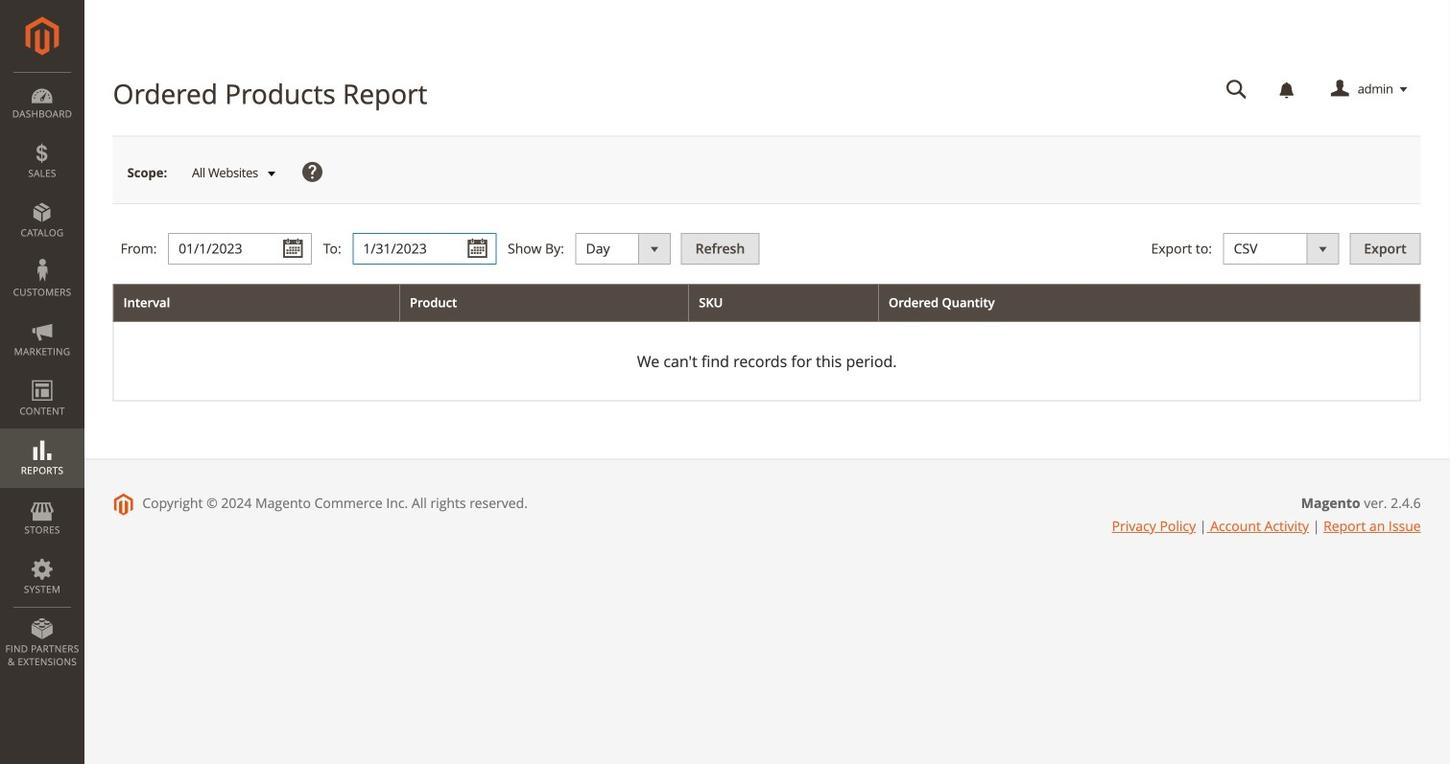 Task type: describe. For each thing, give the bounding box(es) containing it.
magento admin panel image
[[25, 16, 59, 56]]



Task type: vqa. For each thing, say whether or not it's contained in the screenshot.
menu bar
yes



Task type: locate. For each thing, give the bounding box(es) containing it.
None text field
[[1213, 73, 1261, 107], [168, 233, 312, 265], [353, 233, 497, 265], [1213, 73, 1261, 107], [168, 233, 312, 265], [353, 233, 497, 265]]

menu bar
[[0, 72, 84, 679]]



